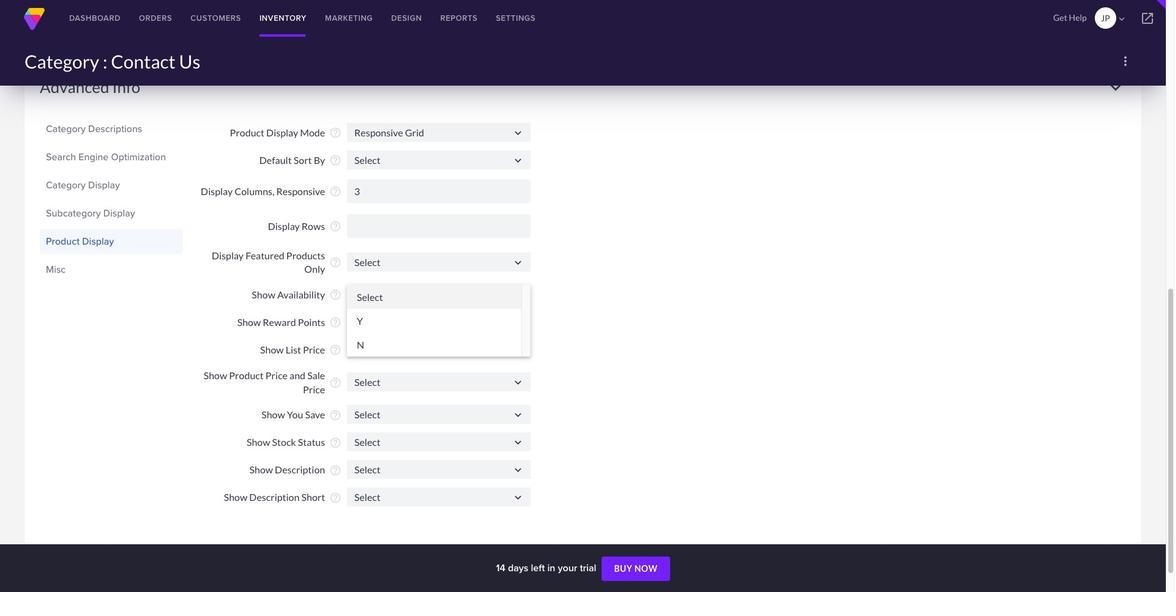 Task type: describe. For each thing, give the bounding box(es) containing it.
us
[[179, 50, 201, 72]]

show availability help_outline
[[252, 289, 342, 301]]

in
[[548, 561, 555, 575]]


[[1117, 13, 1128, 24]]

show description short help_outline
[[224, 492, 342, 504]]

show you save help_outline
[[262, 409, 342, 422]]

availability
[[277, 289, 325, 301]]

show for show you save help_outline
[[262, 409, 285, 421]]

show for show product price and sale price help_outline
[[204, 370, 227, 381]]

featured
[[246, 250, 285, 261]]

help_outline inside show list price help_outline
[[329, 344, 342, 357]]

subcategory display
[[46, 206, 135, 220]]

5  from the top
[[512, 316, 525, 329]]

 for show product price and sale price help_outline
[[512, 376, 525, 389]]

and
[[290, 370, 306, 381]]

6  from the top
[[512, 344, 525, 357]]

show for show reward points help_outline
[[237, 317, 261, 328]]

save
[[305, 409, 325, 421]]

n
[[357, 339, 364, 351]]

products
[[286, 250, 325, 261]]

add for first add link from the left
[[66, 11, 85, 21]]

select
[[357, 291, 383, 303]]

sort
[[294, 154, 312, 166]]

buy
[[614, 564, 633, 574]]

product display link
[[46, 231, 177, 252]]

2 vertical spatial price
[[303, 384, 325, 395]]

display columns, responsive help_outline
[[201, 186, 342, 198]]

jp
[[1101, 13, 1110, 23]]

days
[[508, 561, 529, 575]]

display rows help_outline
[[268, 220, 342, 233]]

help_outline inside show product price and sale price help_outline
[[329, 377, 342, 389]]

category descriptions link
[[46, 119, 177, 139]]

buy now link
[[602, 557, 670, 582]]

display down subcategory display
[[82, 234, 114, 248]]

orders
[[139, 12, 172, 24]]

responsive
[[276, 186, 325, 197]]

columns,
[[235, 186, 275, 197]]

mode
[[300, 127, 325, 138]]

display featured products only help_outline
[[212, 250, 342, 275]]

product inside show product price and sale price help_outline
[[229, 370, 264, 381]]

marketing
[[325, 12, 373, 24]]

category for category display
[[46, 178, 86, 192]]

help
[[1069, 12, 1087, 23]]

show for show availability help_outline
[[252, 289, 275, 301]]

category display
[[46, 178, 120, 192]]

description for short
[[249, 492, 300, 503]]

help_outline inside show description short help_outline
[[329, 492, 342, 504]]

buy now
[[614, 564, 658, 574]]

help_outline inside show you save help_outline
[[329, 409, 342, 422]]

subcategory
[[46, 206, 101, 220]]

default
[[259, 154, 292, 166]]

help_outline inside show stock status help_outline
[[329, 437, 342, 449]]

display down search engine optimization
[[88, 178, 120, 192]]

2 add link from the left
[[191, 4, 234, 29]]

optimization
[[111, 150, 166, 164]]

you
[[287, 409, 303, 421]]

add for 1st add link from the right
[[203, 11, 222, 21]]

subcategory display link
[[46, 203, 177, 224]]

show for show list price help_outline
[[260, 344, 284, 356]]

:
[[103, 50, 107, 72]]

show description help_outline
[[249, 464, 342, 477]]

 for default sort by help_outline
[[512, 154, 525, 167]]

only
[[304, 263, 325, 275]]

 for show availability help_outline
[[512, 289, 525, 302]]

help_outline inside product display mode help_outline
[[329, 127, 342, 139]]

inventory
[[260, 12, 307, 24]]

help_outline inside display featured products only help_outline
[[329, 257, 342, 269]]



Task type: locate. For each thing, give the bounding box(es) containing it.
category
[[24, 50, 99, 72], [46, 122, 86, 136], [46, 178, 86, 192]]

display inside display featured products only help_outline
[[212, 250, 244, 261]]

price down sale
[[303, 384, 325, 395]]

help_outline inside display columns, responsive help_outline
[[329, 186, 342, 198]]

category for category descriptions
[[46, 122, 86, 136]]

show inside show product price and sale price help_outline
[[204, 370, 227, 381]]

 for show you save help_outline
[[512, 409, 525, 422]]

3  from the top
[[512, 256, 525, 269]]

show inside show reward points help_outline
[[237, 317, 261, 328]]

1 vertical spatial product
[[46, 234, 80, 248]]

4 help_outline from the top
[[329, 221, 342, 233]]

product for product display
[[46, 234, 80, 248]]

2 add from the left
[[203, 11, 222, 21]]

2 vertical spatial category
[[46, 178, 86, 192]]

dashboard
[[69, 12, 121, 24]]

description inside show description short help_outline
[[249, 492, 300, 503]]

show for show description help_outline
[[249, 464, 273, 476]]

add
[[66, 11, 85, 21], [203, 11, 222, 21]]

misc link
[[46, 259, 177, 280]]

help_outline left n
[[329, 344, 342, 357]]

by
[[314, 154, 325, 166]]

14 days left in your trial
[[496, 561, 599, 575]]

advanced
[[40, 77, 109, 96]]

more_vert
[[1119, 54, 1133, 69]]

1 help_outline from the top
[[329, 127, 342, 139]]

0 vertical spatial description
[[275, 464, 325, 476]]

2 help_outline from the top
[[329, 154, 342, 167]]

8 help_outline from the top
[[329, 344, 342, 357]]

11  from the top
[[512, 492, 525, 504]]

1 vertical spatial description
[[249, 492, 300, 503]]

product for product display mode help_outline
[[230, 127, 264, 138]]

product inside product display mode help_outline
[[230, 127, 264, 138]]

product display mode help_outline
[[230, 127, 342, 139]]

stock
[[272, 437, 296, 448]]

display left rows
[[268, 220, 300, 232]]

9 help_outline from the top
[[329, 377, 342, 389]]

None text field
[[347, 150, 531, 169], [347, 405, 531, 424], [347, 488, 531, 507], [347, 150, 531, 169], [347, 405, 531, 424], [347, 488, 531, 507]]

category up search
[[46, 122, 86, 136]]

engine
[[79, 150, 109, 164]]

show inside show list price help_outline
[[260, 344, 284, 356]]

category up advanced
[[24, 50, 99, 72]]

help_outline inside show reward points help_outline
[[329, 317, 342, 329]]

info
[[112, 77, 140, 96]]

product up misc
[[46, 234, 80, 248]]

product
[[230, 127, 264, 138], [46, 234, 80, 248], [229, 370, 264, 381]]

help_outline right by
[[329, 154, 342, 167]]

rows
[[302, 220, 325, 232]]

show
[[252, 289, 275, 301], [237, 317, 261, 328], [260, 344, 284, 356], [204, 370, 227, 381], [262, 409, 285, 421], [247, 437, 270, 448], [249, 464, 273, 476], [224, 492, 247, 503]]

display left featured
[[212, 250, 244, 261]]

status
[[298, 437, 325, 448]]

display inside display columns, responsive help_outline
[[201, 186, 233, 197]]

1  from the top
[[512, 126, 525, 139]]

settings
[[496, 12, 536, 24]]

show inside show description help_outline
[[249, 464, 273, 476]]

search
[[46, 150, 76, 164]]


[[512, 126, 525, 139], [512, 154, 525, 167], [512, 256, 525, 269], [512, 289, 525, 302], [512, 316, 525, 329], [512, 344, 525, 357], [512, 376, 525, 389], [512, 409, 525, 422], [512, 436, 525, 449], [512, 464, 525, 477], [512, 492, 525, 504]]

search engine optimization link
[[46, 147, 177, 167]]

help_outline right availability
[[329, 289, 342, 301]]

more_vert button
[[1114, 49, 1138, 73]]

show stock status help_outline
[[247, 437, 342, 449]]

dashboard link
[[60, 0, 130, 37]]

 for show stock status help_outline
[[512, 436, 525, 449]]

show inside show description short help_outline
[[224, 492, 247, 503]]

price for help_outline
[[303, 344, 325, 356]]

add link up us at the top left of page
[[191, 4, 234, 29]]

get
[[1054, 12, 1068, 23]]

0 vertical spatial price
[[303, 344, 325, 356]]

price right list
[[303, 344, 325, 356]]

get help
[[1054, 12, 1087, 23]]

category descriptions
[[46, 122, 142, 136]]

14
[[496, 561, 506, 575]]

6 help_outline from the top
[[329, 289, 342, 301]]

display left columns,
[[201, 186, 233, 197]]

help_outline right "mode"
[[329, 127, 342, 139]]

design
[[391, 12, 422, 24]]

product left and
[[229, 370, 264, 381]]

 for show description short help_outline
[[512, 492, 525, 504]]

show product price and sale price help_outline
[[204, 370, 342, 395]]

price
[[303, 344, 325, 356], [266, 370, 288, 381], [303, 384, 325, 395]]

5 help_outline from the top
[[329, 257, 342, 269]]

help_outline right status in the bottom of the page
[[329, 437, 342, 449]]

add right orders
[[203, 11, 222, 21]]

2 vertical spatial product
[[229, 370, 264, 381]]

category down search
[[46, 178, 86, 192]]

10  from the top
[[512, 464, 525, 477]]

1 horizontal spatial add link
[[191, 4, 234, 29]]

0 vertical spatial product
[[230, 127, 264, 138]]

contact
[[111, 50, 176, 72]]

default sort by help_outline
[[259, 154, 342, 167]]

y
[[357, 315, 363, 327]]

product up "default"
[[230, 127, 264, 138]]

help_outline down show stock status help_outline
[[329, 464, 342, 477]]

list
[[286, 344, 301, 356]]

show for show stock status help_outline
[[247, 437, 270, 448]]

category display link
[[46, 175, 177, 196]]

0 horizontal spatial add
[[66, 11, 85, 21]]

descriptions
[[88, 122, 142, 136]]

category for category : contact us
[[24, 50, 99, 72]]

reward
[[263, 317, 296, 328]]

trial
[[580, 561, 597, 575]]

1 add from the left
[[66, 11, 85, 21]]

customers
[[191, 12, 241, 24]]

help_outline right the "save"
[[329, 409, 342, 422]]

None number field
[[347, 179, 531, 203], [347, 214, 531, 238], [347, 179, 531, 203], [347, 214, 531, 238]]


[[1141, 11, 1155, 26]]

 link
[[1130, 0, 1166, 37]]

display down category display link
[[103, 206, 135, 220]]

add link up category : contact us
[[54, 4, 97, 29]]

description down show stock status help_outline
[[275, 464, 325, 476]]

description inside show description help_outline
[[275, 464, 325, 476]]

0 vertical spatial category
[[24, 50, 99, 72]]

1 vertical spatial price
[[266, 370, 288, 381]]

description down show description help_outline
[[249, 492, 300, 503]]

0 horizontal spatial add link
[[54, 4, 97, 29]]

left
[[531, 561, 545, 575]]

add link
[[54, 4, 97, 29], [191, 4, 234, 29]]

8  from the top
[[512, 409, 525, 422]]

help_outline
[[329, 127, 342, 139], [329, 154, 342, 167], [329, 186, 342, 198], [329, 221, 342, 233], [329, 257, 342, 269], [329, 289, 342, 301], [329, 317, 342, 329], [329, 344, 342, 357], [329, 377, 342, 389], [329, 409, 342, 422], [329, 437, 342, 449], [329, 464, 342, 477], [329, 492, 342, 504]]

help_outline right "responsive"
[[329, 186, 342, 198]]

price for and
[[266, 370, 288, 381]]

10 help_outline from the top
[[329, 409, 342, 422]]

7 help_outline from the top
[[329, 317, 342, 329]]

help_outline right sale
[[329, 377, 342, 389]]

points
[[298, 317, 325, 328]]

help_outline inside show description help_outline
[[329, 464, 342, 477]]

3 help_outline from the top
[[329, 186, 342, 198]]

expand_more
[[1106, 77, 1126, 98]]

12 help_outline from the top
[[329, 464, 342, 477]]

category : contact us
[[24, 50, 201, 72]]

price inside show list price help_outline
[[303, 344, 325, 356]]

 for product display mode help_outline
[[512, 126, 525, 139]]

description for help_outline
[[275, 464, 325, 476]]

search engine optimization
[[46, 150, 166, 164]]

sale
[[307, 370, 325, 381]]

advanced info
[[40, 77, 140, 96]]

 for show description help_outline
[[512, 464, 525, 477]]

help_outline right points
[[329, 317, 342, 329]]

1 vertical spatial category
[[46, 122, 86, 136]]

help_outline right short
[[329, 492, 342, 504]]

display
[[266, 127, 298, 138], [88, 178, 120, 192], [201, 186, 233, 197], [103, 206, 135, 220], [268, 220, 300, 232], [82, 234, 114, 248], [212, 250, 244, 261]]

now
[[635, 564, 658, 574]]

11 help_outline from the top
[[329, 437, 342, 449]]

help_outline inside show availability help_outline
[[329, 289, 342, 301]]

1 add link from the left
[[54, 4, 97, 29]]

product display
[[46, 234, 114, 248]]

reports
[[440, 12, 478, 24]]

display inside the display rows help_outline
[[268, 220, 300, 232]]

None text field
[[347, 123, 531, 142], [347, 253, 531, 272], [347, 373, 531, 392], [347, 433, 531, 452], [347, 460, 531, 479], [347, 123, 531, 142], [347, 253, 531, 272], [347, 373, 531, 392], [347, 433, 531, 452], [347, 460, 531, 479]]

9  from the top
[[512, 436, 525, 449]]

1 horizontal spatial add
[[203, 11, 222, 21]]

help_outline right rows
[[329, 221, 342, 233]]

add up category : contact us
[[66, 11, 85, 21]]

show list price help_outline
[[260, 344, 342, 357]]

price left and
[[266, 370, 288, 381]]

13 help_outline from the top
[[329, 492, 342, 504]]

your
[[558, 561, 578, 575]]

4  from the top
[[512, 289, 525, 302]]

 for display featured products only help_outline
[[512, 256, 525, 269]]

misc
[[46, 262, 66, 276]]

help_outline inside the display rows help_outline
[[329, 221, 342, 233]]

short
[[302, 492, 325, 503]]

show inside show availability help_outline
[[252, 289, 275, 301]]

show reward points help_outline
[[237, 317, 342, 329]]

show inside show you save help_outline
[[262, 409, 285, 421]]

2  from the top
[[512, 154, 525, 167]]

show for show description short help_outline
[[224, 492, 247, 503]]

display up "default"
[[266, 127, 298, 138]]

show inside show stock status help_outline
[[247, 437, 270, 448]]

description
[[275, 464, 325, 476], [249, 492, 300, 503]]

7  from the top
[[512, 376, 525, 389]]

help_outline right only
[[329, 257, 342, 269]]

display inside product display mode help_outline
[[266, 127, 298, 138]]

help_outline inside default sort by help_outline
[[329, 154, 342, 167]]



Task type: vqa. For each thing, say whether or not it's contained in the screenshot.
"Inventory"
yes



